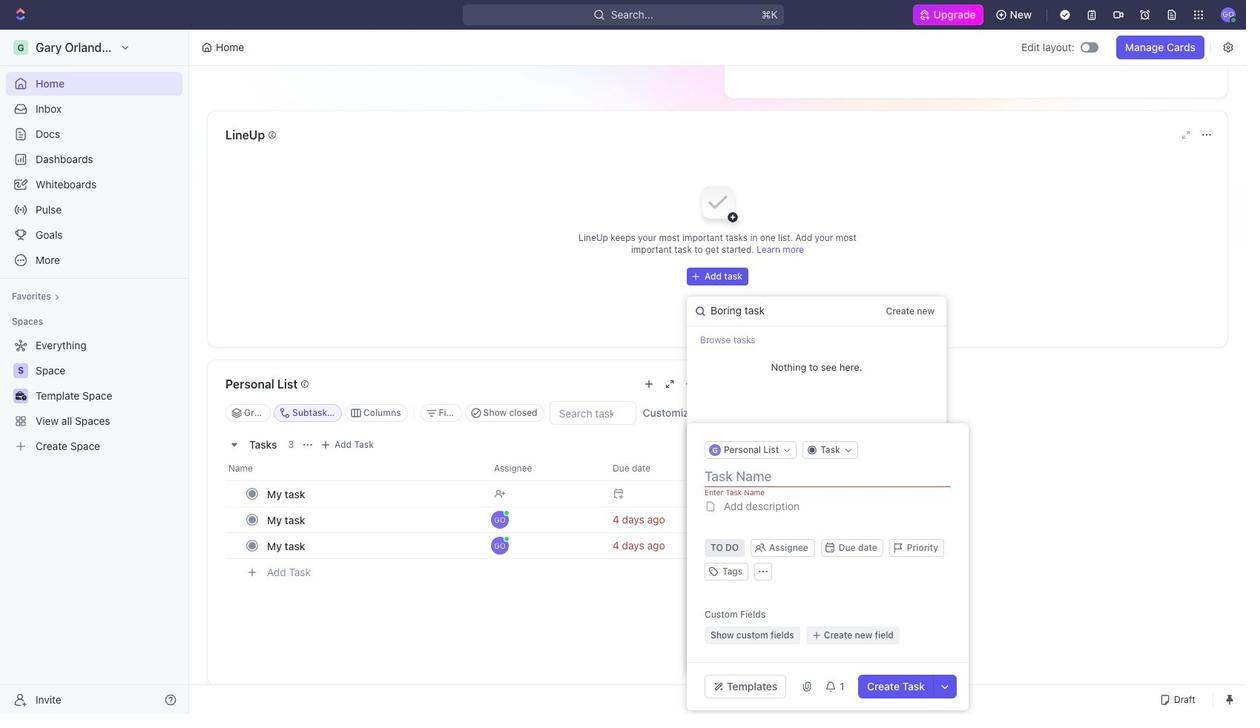 Task type: describe. For each thing, give the bounding box(es) containing it.
Task Name text field
[[705, 468, 954, 486]]

Search tasks... text field
[[550, 402, 636, 424]]



Task type: locate. For each thing, give the bounding box(es) containing it.
sidebar navigation
[[0, 30, 189, 715]]

tree
[[6, 334, 183, 459]]

Search for task (or subtask) name, ID, or URL text field
[[687, 297, 880, 326]]

tree inside sidebar navigation
[[6, 334, 183, 459]]



